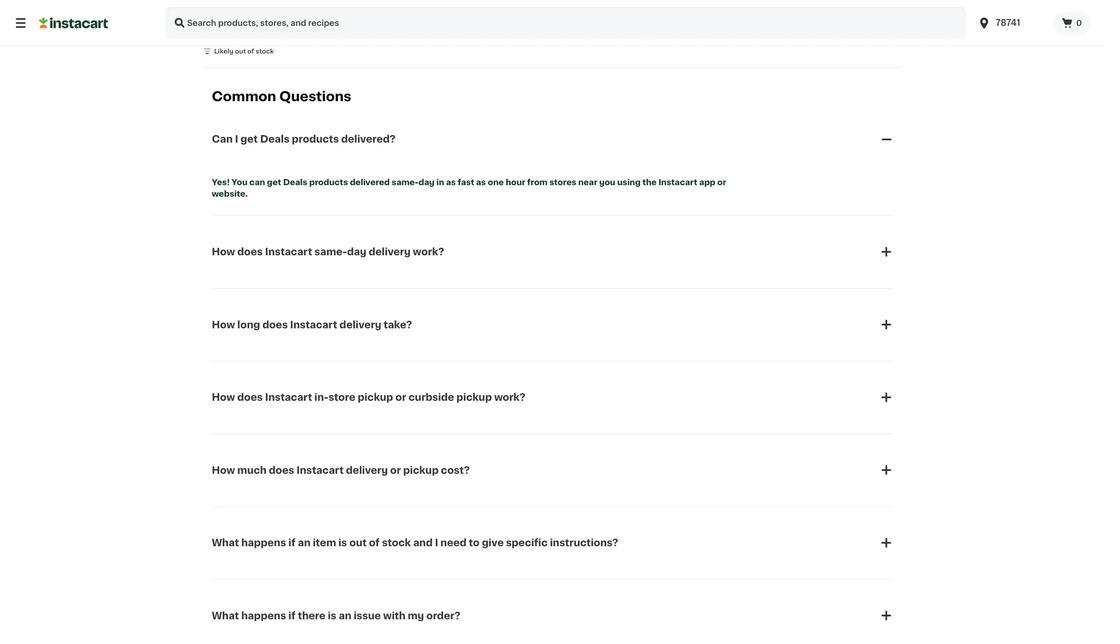 Task type: vqa. For each thing, say whether or not it's contained in the screenshot.
What happens if an item is out of stock and I need to give specific instructions?
yes



Task type: describe. For each thing, give the bounding box(es) containing it.
0 horizontal spatial out
[[235, 48, 246, 54]]

flight
[[220, 14, 242, 22]]

can i get deals products delivered?
[[212, 134, 396, 144]]

common questions
[[212, 90, 351, 103]]

is inside dropdown button
[[338, 539, 347, 548]]

day inside the "yes! you can get deals products delivered same-day in as fast as one hour from stores near you using the instacart app or website."
[[419, 178, 435, 186]]

can
[[249, 178, 265, 186]]

hour
[[506, 178, 525, 186]]

deals inside dropdown button
[[260, 134, 290, 144]]

or inside the "yes! you can get deals products delivered same-day in as fast as one hour from stores near you using the instacart app or website."
[[718, 178, 726, 186]]

does inside dropdown button
[[237, 393, 263, 403]]

same- inside "how does instacart same-day delivery work?" dropdown button
[[315, 247, 347, 257]]

if for there
[[288, 611, 296, 621]]

instacart inside the "yes! you can get deals products delivered same-day in as fast as one hour from stores near you using the instacart app or website."
[[659, 178, 698, 186]]

0 vertical spatial delivery
[[369, 247, 411, 257]]

give
[[482, 539, 504, 548]]

using
[[617, 178, 641, 186]]

instructions?
[[550, 539, 618, 548]]

get inside dropdown button
[[241, 134, 258, 144]]

one
[[488, 178, 504, 186]]

same- inside the "yes! you can get deals products delivered same-day in as fast as one hour from stores near you using the instacart app or website."
[[392, 178, 419, 186]]

does inside 'dropdown button'
[[262, 320, 288, 330]]

how does instacart in-store pickup or curbside pickup work?
[[212, 393, 526, 403]]

the
[[643, 178, 657, 186]]

yes!
[[212, 178, 230, 186]]

work? inside dropdown button
[[413, 247, 444, 257]]

what happens if an item is out of stock and i need to give specific instructions?
[[212, 539, 618, 548]]

there
[[298, 611, 326, 621]]

how much does instacart delivery or pickup cost?
[[212, 466, 470, 476]]

what happens if an item is out of stock and i need to give specific instructions? button
[[212, 523, 893, 564]]

out inside what happens if an item is out of stock and i need to give specific instructions? dropdown button
[[349, 539, 367, 548]]

likely
[[214, 48, 233, 54]]

i inside dropdown button
[[235, 134, 238, 144]]

instacart inside dropdown button
[[265, 393, 312, 403]]

work? inside dropdown button
[[494, 393, 526, 403]]

78741
[[996, 19, 1021, 27]]

1 as from the left
[[446, 178, 456, 186]]

issue
[[354, 611, 381, 621]]

sheets
[[213, 37, 235, 43]]

or inside dropdown button
[[390, 466, 401, 476]]

cost?
[[441, 466, 470, 476]]

day inside dropdown button
[[347, 247, 366, 257]]

likely out of stock
[[214, 48, 274, 54]]

specific
[[506, 539, 548, 548]]

my
[[408, 611, 424, 621]]

order?
[[426, 611, 461, 621]]

and
[[413, 539, 433, 548]]

an inside dropdown button
[[298, 539, 311, 548]]

long
[[237, 320, 260, 330]]

how much does instacart delivery or pickup cost? button
[[212, 450, 893, 491]]

how does instacart in-store pickup or curbside pickup work? button
[[212, 377, 893, 419]]

how for how does instacart in-store pickup or curbside pickup work?
[[212, 393, 235, 403]]

deals inside the "yes! you can get deals products delivered same-day in as fast as one hour from stores near you using the instacart app or website."
[[283, 178, 307, 186]]

78741 button
[[971, 7, 1054, 39]]

memo
[[244, 14, 270, 22]]

delivery for or
[[346, 466, 388, 476]]



Task type: locate. For each thing, give the bounding box(es) containing it.
how for how long does instacart delivery take?
[[212, 320, 235, 330]]

0 horizontal spatial as
[[446, 178, 456, 186]]

2 horizontal spatial pickup
[[457, 393, 492, 403]]

yes! you can get deals products delivered same-day in as fast as one hour from stores near you using the instacart app or website.
[[212, 178, 728, 198]]

1 horizontal spatial get
[[267, 178, 281, 186]]

top
[[203, 14, 218, 22]]

with
[[383, 611, 406, 621]]

what for what happens if an item is out of stock and i need to give specific instructions?
[[212, 539, 239, 548]]

pickup left the cost?
[[403, 466, 439, 476]]

can i get deals products delivered? button
[[212, 118, 893, 160]]

get right 'can'
[[241, 134, 258, 144]]

0 vertical spatial same-
[[392, 178, 419, 186]]

an left issue
[[339, 611, 351, 621]]

an
[[298, 539, 311, 548], [339, 611, 351, 621]]

does
[[237, 247, 263, 257], [262, 320, 288, 330], [237, 393, 263, 403], [269, 466, 294, 476]]

0 horizontal spatial i
[[235, 134, 238, 144]]

0 horizontal spatial day
[[347, 247, 366, 257]]

questions
[[279, 90, 351, 103]]

if inside dropdown button
[[288, 611, 296, 621]]

2 what from the top
[[212, 611, 239, 621]]

or inside dropdown button
[[396, 393, 406, 403]]

deals down common questions
[[260, 134, 290, 144]]

get
[[241, 134, 258, 144], [267, 178, 281, 186]]

Search field
[[166, 7, 966, 39]]

is right 'there'
[[328, 611, 337, 621]]

0 vertical spatial deals
[[260, 134, 290, 144]]

in
[[436, 178, 444, 186]]

i inside dropdown button
[[435, 539, 438, 548]]

1 horizontal spatial as
[[476, 178, 486, 186]]

how long does instacart delivery take? button
[[212, 304, 893, 346]]

2 as from the left
[[476, 178, 486, 186]]

0 horizontal spatial work?
[[413, 247, 444, 257]]

same-
[[392, 178, 419, 186], [315, 247, 347, 257]]

if for an
[[288, 539, 296, 548]]

in-
[[315, 393, 329, 403]]

0 vertical spatial happens
[[241, 539, 286, 548]]

60
[[203, 37, 211, 43]]

as
[[446, 178, 456, 186], [476, 178, 486, 186]]

4 how from the top
[[212, 466, 235, 476]]

happens inside what happens if an item is out of stock and i need to give specific instructions? dropdown button
[[241, 539, 286, 548]]

or
[[718, 178, 726, 186], [396, 393, 406, 403], [390, 466, 401, 476]]

if
[[288, 539, 296, 548], [288, 611, 296, 621]]

0 vertical spatial get
[[241, 134, 258, 144]]

deals
[[260, 134, 290, 144], [283, 178, 307, 186]]

i right 'can'
[[235, 134, 238, 144]]

products inside the "yes! you can get deals products delivered same-day in as fast as one hour from stores near you using the instacart app or website."
[[309, 178, 348, 186]]

1 vertical spatial an
[[339, 611, 351, 621]]

stock down memo
[[256, 48, 274, 54]]

1 horizontal spatial of
[[369, 539, 380, 548]]

1 vertical spatial what
[[212, 611, 239, 621]]

1 what from the top
[[212, 539, 239, 548]]

1 vertical spatial if
[[288, 611, 296, 621]]

store
[[329, 393, 356, 403]]

you
[[232, 178, 248, 186]]

if left 'there'
[[288, 611, 296, 621]]

what happens if there is an issue with my order? button
[[212, 596, 893, 622]]

None search field
[[166, 7, 966, 39]]

is inside dropdown button
[[328, 611, 337, 621]]

0 horizontal spatial of
[[247, 48, 254, 54]]

1 horizontal spatial stock
[[382, 539, 411, 548]]

1 vertical spatial out
[[349, 539, 367, 548]]

1 if from the top
[[288, 539, 296, 548]]

how long does instacart delivery take?
[[212, 320, 412, 330]]

an inside dropdown button
[[339, 611, 351, 621]]

out right the "item"
[[349, 539, 367, 548]]

out
[[235, 48, 246, 54], [349, 539, 367, 548]]

0 horizontal spatial an
[[298, 539, 311, 548]]

0 horizontal spatial stock
[[256, 48, 274, 54]]

as left one
[[476, 178, 486, 186]]

book
[[203, 25, 223, 33]]

how
[[212, 247, 235, 257], [212, 320, 235, 330], [212, 393, 235, 403], [212, 466, 235, 476]]

1 horizontal spatial work?
[[494, 393, 526, 403]]

of left and
[[369, 539, 380, 548]]

2 vertical spatial delivery
[[346, 466, 388, 476]]

0 vertical spatial if
[[288, 539, 296, 548]]

instacart logo image
[[39, 16, 108, 30]]

products
[[292, 134, 339, 144], [309, 178, 348, 186]]

is
[[338, 539, 347, 548], [328, 611, 337, 621]]

stock inside what happens if an item is out of stock and i need to give specific instructions? dropdown button
[[382, 539, 411, 548]]

0 vertical spatial stock
[[256, 48, 274, 54]]

website.
[[212, 190, 248, 198]]

0 vertical spatial what
[[212, 539, 239, 548]]

i
[[235, 134, 238, 144], [435, 539, 438, 548]]

happens for an
[[241, 539, 286, 548]]

an left the "item"
[[298, 539, 311, 548]]

what inside what happens if an item is out of stock and i need to give specific instructions? dropdown button
[[212, 539, 239, 548]]

how for how much does instacart delivery or pickup cost?
[[212, 466, 235, 476]]

78741 button
[[978, 7, 1047, 39]]

to
[[469, 539, 480, 548]]

3 how from the top
[[212, 393, 235, 403]]

1 horizontal spatial same-
[[392, 178, 419, 186]]

1 vertical spatial stock
[[382, 539, 411, 548]]

products left delivered
[[309, 178, 348, 186]]

2 happens from the top
[[241, 611, 286, 621]]

0 horizontal spatial get
[[241, 134, 258, 144]]

pickup right store
[[358, 393, 393, 403]]

what for what happens if there is an issue with my order?
[[212, 611, 239, 621]]

stores
[[550, 178, 577, 186]]

delivered?
[[341, 134, 396, 144]]

products down questions
[[292, 134, 339, 144]]

0 vertical spatial or
[[718, 178, 726, 186]]

if inside dropdown button
[[288, 539, 296, 548]]

1 vertical spatial i
[[435, 539, 438, 548]]

how does instacart same-day delivery work? button
[[212, 232, 893, 273]]

$0.95 original price: $1.99 element
[[203, 0, 282, 12]]

you
[[599, 178, 616, 186]]

2 vertical spatial or
[[390, 466, 401, 476]]

1 how from the top
[[212, 247, 235, 257]]

0 button
[[1054, 12, 1092, 35]]

work?
[[413, 247, 444, 257], [494, 393, 526, 403]]

1 horizontal spatial i
[[435, 539, 438, 548]]

0 vertical spatial day
[[419, 178, 435, 186]]

products inside dropdown button
[[292, 134, 339, 144]]

1 vertical spatial happens
[[241, 611, 286, 621]]

0 vertical spatial out
[[235, 48, 246, 54]]

what
[[212, 539, 239, 548], [212, 611, 239, 621]]

1 vertical spatial same-
[[315, 247, 347, 257]]

0 vertical spatial products
[[292, 134, 339, 144]]

1 horizontal spatial an
[[339, 611, 351, 621]]

top flight memo book 60 sheets
[[203, 14, 270, 43]]

near
[[578, 178, 598, 186]]

take?
[[384, 320, 412, 330]]

1 horizontal spatial out
[[349, 539, 367, 548]]

2 if from the top
[[288, 611, 296, 621]]

1 vertical spatial of
[[369, 539, 380, 548]]

0 vertical spatial is
[[338, 539, 347, 548]]

curbside
[[409, 393, 454, 403]]

pickup inside dropdown button
[[403, 466, 439, 476]]

1 horizontal spatial pickup
[[403, 466, 439, 476]]

instacart inside 'dropdown button'
[[290, 320, 337, 330]]

1 vertical spatial delivery
[[340, 320, 381, 330]]

how inside dropdown button
[[212, 393, 235, 403]]

can
[[212, 134, 233, 144]]

day
[[419, 178, 435, 186], [347, 247, 366, 257]]

instacart
[[659, 178, 698, 186], [265, 247, 312, 257], [290, 320, 337, 330], [265, 393, 312, 403], [297, 466, 344, 476]]

happens for there
[[241, 611, 286, 621]]

out right likely
[[235, 48, 246, 54]]

0 vertical spatial work?
[[413, 247, 444, 257]]

need
[[441, 539, 467, 548]]

delivered
[[350, 178, 390, 186]]

from
[[527, 178, 548, 186]]

1 vertical spatial or
[[396, 393, 406, 403]]

common
[[212, 90, 276, 103]]

delivery for take?
[[340, 320, 381, 330]]

0 horizontal spatial pickup
[[358, 393, 393, 403]]

how does instacart same-day delivery work?
[[212, 247, 444, 257]]

is right the "item"
[[338, 539, 347, 548]]

happens
[[241, 539, 286, 548], [241, 611, 286, 621]]

stock left and
[[382, 539, 411, 548]]

of inside dropdown button
[[369, 539, 380, 548]]

what happens if there is an issue with my order?
[[212, 611, 461, 621]]

how inside 'dropdown button'
[[212, 320, 235, 330]]

1 vertical spatial is
[[328, 611, 337, 621]]

how for how does instacart same-day delivery work?
[[212, 247, 235, 257]]

pickup
[[358, 393, 393, 403], [457, 393, 492, 403], [403, 466, 439, 476]]

delivery inside 'dropdown button'
[[340, 320, 381, 330]]

1 happens from the top
[[241, 539, 286, 548]]

1 vertical spatial get
[[267, 178, 281, 186]]

item
[[313, 539, 336, 548]]

0 horizontal spatial is
[[328, 611, 337, 621]]

of
[[247, 48, 254, 54], [369, 539, 380, 548]]

1 vertical spatial work?
[[494, 393, 526, 403]]

$1.99
[[232, 2, 254, 10]]

0 vertical spatial of
[[247, 48, 254, 54]]

delivery
[[369, 247, 411, 257], [340, 320, 381, 330], [346, 466, 388, 476]]

1 vertical spatial deals
[[283, 178, 307, 186]]

of right likely
[[247, 48, 254, 54]]

0 vertical spatial i
[[235, 134, 238, 144]]

what inside what happens if there is an issue with my order? dropdown button
[[212, 611, 239, 621]]

0
[[1077, 19, 1082, 27]]

much
[[237, 466, 267, 476]]

1 vertical spatial products
[[309, 178, 348, 186]]

deals right can
[[283, 178, 307, 186]]

fast
[[458, 178, 474, 186]]

0 vertical spatial an
[[298, 539, 311, 548]]

1 horizontal spatial day
[[419, 178, 435, 186]]

i right and
[[435, 539, 438, 548]]

stock
[[256, 48, 274, 54], [382, 539, 411, 548]]

0 horizontal spatial same-
[[315, 247, 347, 257]]

1 horizontal spatial is
[[338, 539, 347, 548]]

2 how from the top
[[212, 320, 235, 330]]

pickup right curbside
[[457, 393, 492, 403]]

if left the "item"
[[288, 539, 296, 548]]

get right can
[[267, 178, 281, 186]]

happens inside what happens if there is an issue with my order? dropdown button
[[241, 611, 286, 621]]

get inside the "yes! you can get deals products delivered same-day in as fast as one hour from stores near you using the instacart app or website."
[[267, 178, 281, 186]]

app
[[699, 178, 716, 186]]

1 vertical spatial day
[[347, 247, 366, 257]]

as right "in"
[[446, 178, 456, 186]]



